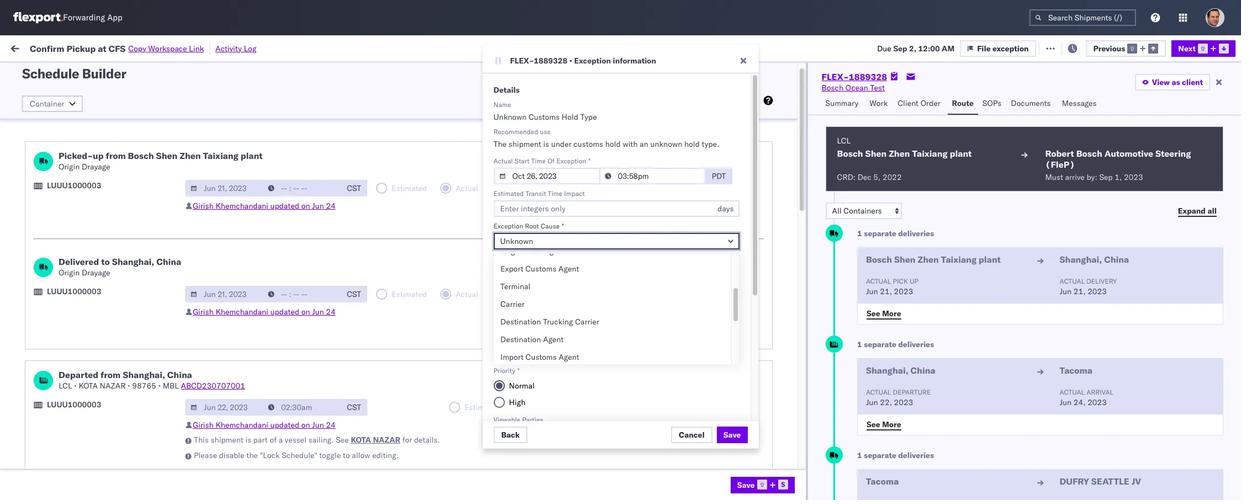 Task type: describe. For each thing, give the bounding box(es) containing it.
1886217 for schedule pickup from los angeles, ca
[[773, 311, 807, 321]]

schedule pickup from los angeles, ca for schedule pickup from los angeles, ca link below the ready
[[25, 91, 161, 101]]

batch action
[[1179, 43, 1227, 53]]

081801
[[630, 238, 659, 248]]

2 at from the left
[[220, 43, 227, 53]]

files
[[516, 255, 530, 263]]

1 at from the left
[[98, 43, 106, 54]]

sops
[[983, 98, 1002, 108]]

9 resize handle column header from the left
[[1083, 86, 1096, 501]]

• left mbl at the left bottom of the page
[[158, 381, 161, 391]]

flex-1886217 for confirm delivery
[[749, 286, 807, 296]]

24 for delivered to shanghai, china
[[326, 307, 336, 317]]

back button
[[494, 427, 528, 443]]

0 vertical spatial confirm delivery button
[[12, 285, 71, 298]]

upload customs clearance documents down "turnover"
[[25, 262, 163, 272]]

1889144
[[773, 359, 807, 369]]

upload customs clearance documents link up document
[[12, 212, 150, 224]]

upload customs clearance documents link down "turnover"
[[25, 261, 163, 272]]

1 horizontal spatial file
[[1052, 43, 1066, 53]]

:
[[80, 68, 82, 77]]

documents for upload customs clearance documents link under schedule pickup from los angeles international airport
[[110, 140, 150, 150]]

actual arrival jun 24, 2023
[[1060, 388, 1114, 408]]

confirm delivery link for confirm delivery button to the bottom
[[25, 456, 84, 467]]

ocean lcl for 8:59 pm pdt, sep 4, 2023
[[417, 432, 455, 442]]

upload proof of delivery link
[[25, 431, 111, 442]]

2 entity from the top
[[629, 165, 649, 175]]

pdt, for 11:59
[[255, 408, 273, 418]]

from for schedule pickup from los angeles, ca link over confirm pickup from los angeles, ca
[[73, 310, 89, 320]]

1 vertical spatial for
[[403, 435, 412, 445]]

upload customs clearance documents link down schedule pickup from los angeles international airport
[[12, 140, 150, 151]]

abcd230707001 for 9:00 pm pdt, sep 1, 2023
[[931, 457, 995, 467]]

flex-1889145
[[749, 384, 807, 394]]

the
[[247, 451, 258, 461]]

2 resize handle column header from the left
[[350, 86, 363, 501]]

documents button
[[1007, 93, 1058, 115]]

clearance up "turnover"
[[72, 213, 108, 223]]

from inside the departed from shanghai, china lcl • kota nazar • 98765 • mbl abcd230707001
[[101, 370, 121, 381]]

estimated
[[494, 190, 524, 198]]

1 horizontal spatial *
[[562, 222, 564, 230]]

11:59 pm pdt, jun 23, 2023
[[218, 408, 322, 418]]

2023 inside actual delivery jun 21, 2023
[[1088, 287, 1107, 297]]

china inside the departed from shanghai, china lcl • kota nazar • 98765 • mbl abcd230707001
[[167, 370, 192, 381]]

schedule pickup from los angeles, ca link down the ready
[[25, 91, 161, 102]]

ca for schedule pickup from los angeles, ca link over confirm pickup from los angeles, ca
[[138, 310, 148, 320]]

flex-1889328 for 8:59 pm pdt, sep 4, 2023
[[749, 432, 807, 442]]

los for schedule pickup from los angeles international airport link
[[104, 110, 117, 120]]

1 new from the top
[[595, 141, 610, 151]]

demo down export
[[506, 286, 526, 296]]

upload customs clearance documents link down picked-
[[12, 188, 150, 199]]

ca for schedule pickup from los angeles, ca link below the ready
[[151, 91, 161, 101]]

schedule"
[[282, 451, 317, 461]]

days,
[[500, 353, 519, 363]]

2 horizontal spatial shen
[[895, 254, 916, 265]]

8 resize handle column header from the left
[[912, 86, 925, 501]]

unknown inside details name unknown customs hold type recommended use the shipment is under customs hold with an unknown hold type.
[[494, 112, 527, 122]]

angeles, for schedule pickup from los angeles, ca link above departed
[[119, 359, 149, 369]]

delivery down schedule delivery appointment button
[[82, 432, 111, 442]]

customs up the complete document turnover
[[39, 213, 70, 223]]

demo up days,
[[506, 335, 526, 345]]

schedule pickup from los angeles, ca for schedule pickup from los angeles, ca link over confirm pickup from los angeles, ca
[[12, 310, 148, 320]]

demo up the time
[[595, 311, 615, 321]]

0 horizontal spatial work
[[121, 43, 140, 53]]

import work
[[94, 43, 140, 53]]

as
[[1172, 77, 1181, 87]]

0 vertical spatial *
[[589, 157, 591, 165]]

delivered to shanghai, china origin drayage
[[59, 256, 181, 278]]

1 1873441 from the top
[[773, 141, 807, 151]]

mmm d, yyyy text field for delivered to shanghai, china
[[185, 286, 264, 303]]

1 horizontal spatial exception
[[1068, 43, 1104, 53]]

9:00 pm pdt, sep 1, 2023
[[218, 457, 314, 467]]

pickup up :
[[67, 43, 96, 54]]

0 horizontal spatial file
[[978, 43, 991, 53]]

in
[[165, 68, 172, 77]]

0 vertical spatial by:
[[40, 68, 51, 78]]

flex-1884372
[[749, 238, 807, 248]]

time
[[602, 353, 617, 363]]

vessel
[[285, 435, 307, 445]]

activity log button
[[216, 42, 257, 55]]

atlas right reporting at the bottom left
[[614, 359, 632, 369]]

with
[[623, 139, 638, 149]]

-- : -- -- text field for departed from shanghai, china
[[262, 399, 341, 416]]

demo 123 up the time
[[595, 311, 632, 321]]

pm for 11:59
[[241, 408, 253, 418]]

1, for by:
[[1115, 172, 1122, 182]]

shanghai, inside delivered to shanghai, china origin drayage
[[112, 256, 154, 267]]

confirm pickup at cfs copy workspace link
[[30, 43, 204, 54]]

123 up destination agent
[[528, 311, 543, 321]]

1 vertical spatial confirm delivery
[[25, 456, 84, 466]]

time for impact
[[548, 190, 563, 198]]

messages
[[1062, 98, 1097, 108]]

hold
[[562, 112, 579, 122]]

0 vertical spatial exception
[[574, 56, 611, 66]]

1 vertical spatial save button
[[731, 477, 795, 494]]

girish for departed from shanghai, china
[[193, 420, 214, 430]]

girish khemchandani updated on jun 24 for picked-up from bosch shen zhen taixiang plant
[[193, 201, 336, 211]]

more for shanghai,
[[882, 420, 901, 430]]

1 horizontal spatial to
[[343, 451, 350, 461]]

1 vertical spatial carrier
[[500, 299, 524, 309]]

name for details
[[494, 101, 511, 109]]

3 vandelay from the top
[[506, 262, 538, 272]]

test inside 'bosch ocean test' "link"
[[870, 83, 885, 93]]

2023 down robert bosch automotive steering (flep)
[[1124, 172, 1144, 182]]

forwarding
[[63, 12, 105, 23]]

flexport
[[506, 238, 535, 248]]

arrival
[[1087, 388, 1114, 397]]

2 vertical spatial exception
[[494, 222, 523, 230]]

0 horizontal spatial exception
[[993, 43, 1029, 53]]

up inside actual pick up jun 21, 2023
[[910, 277, 919, 286]]

schedule for schedule pickup from los angeles, ca link above departed
[[25, 359, 58, 369]]

customs down picked-
[[39, 189, 70, 199]]

due sep 2, 12:00 am
[[878, 43, 955, 53]]

3 resize handle column header from the left
[[398, 86, 411, 501]]

2 vertical spatial *
[[518, 367, 520, 375]]

3 upload customs clearance documents button from the top
[[12, 212, 150, 225]]

must arrive by: sep 1, 2023
[[1046, 172, 1144, 182]]

from for schedule pickup from los angeles, ca link above departed
[[86, 359, 102, 369]]

previous button
[[1086, 40, 1167, 57]]

demo up destination agent
[[506, 311, 526, 321]]

(0)
[[180, 43, 194, 53]]

import customs agent
[[500, 353, 579, 362]]

due
[[878, 43, 892, 53]]

3 deliveries from the top
[[899, 451, 934, 461]]

pdt
[[712, 171, 726, 181]]

• down departed
[[74, 381, 77, 391]]

schedule pickup from los angeles, ca for schedule pickup from los angeles, ca link below picked-
[[25, 164, 161, 174]]

schedule down work
[[22, 65, 79, 82]]

1886217 for confirm delivery
[[773, 286, 807, 296]]

2023 inside actual departure jun 22, 2023
[[894, 398, 914, 408]]

7 resize handle column header from the left
[[823, 86, 836, 501]]

ocean fcl for vandelay
[[417, 141, 455, 151]]

0 vertical spatial confirm delivery
[[12, 286, 71, 296]]

shanghai, up actual departure jun 22, 2023
[[866, 365, 909, 376]]

schedule for schedule pickup from los angeles, ca link underneath departed
[[25, 383, 58, 393]]

activity
[[216, 43, 242, 53]]

1 separate deliveries for bosch
[[858, 229, 934, 239]]

china inside delivered to shanghai, china origin drayage
[[156, 256, 181, 267]]

mbl/mawb numbers
[[931, 89, 998, 97]]

flex-1885850
[[749, 262, 807, 272]]

client
[[1182, 77, 1203, 87]]

1 horizontal spatial shen
[[866, 148, 887, 159]]

los for schedule pickup from los angeles, ca link below the ready
[[104, 91, 117, 101]]

zhen inside the picked-up from bosch shen zhen taixiang plant origin drayage
[[180, 150, 201, 161]]

shanghai, up actual delivery jun 21, 2023
[[1060, 254, 1102, 265]]

abcd230707001 inside the departed from shanghai, china lcl • kota nazar • 98765 • mbl abcd230707001
[[181, 381, 245, 391]]

container button
[[22, 96, 83, 112]]

next
[[1179, 43, 1196, 53]]

flex-1889328 • exception information
[[510, 56, 656, 66]]

angeles
[[119, 110, 147, 120]]

departed
[[59, 370, 98, 381]]

3 1 separate deliveries from the top
[[858, 451, 934, 461]]

customs inside details name unknown customs hold type recommended use the shipment is under customs hold with an unknown hold type.
[[529, 112, 560, 122]]

upload customs clearance documents up picked-
[[12, 140, 150, 150]]

1874043
[[773, 189, 807, 199]]

to inside delivered to shanghai, china origin drayage
[[101, 256, 110, 267]]

2023 right 23,
[[303, 408, 322, 418]]

clearance up picked-
[[72, 140, 108, 150]]

arrive
[[1066, 172, 1085, 182]]

expand
[[1178, 206, 1206, 216]]

work,
[[117, 68, 134, 77]]

0 horizontal spatial mmm d, yyyy text field
[[185, 180, 264, 197]]

1 horizontal spatial plant
[[950, 148, 972, 159]]

1 vertical spatial confirm delivery button
[[25, 456, 84, 468]]

progress
[[173, 68, 201, 77]]

2023 inside "actual arrival jun 24, 2023"
[[1088, 398, 1107, 408]]

demo down cause
[[537, 238, 557, 248]]

girish for delivered to shanghai, china
[[193, 307, 214, 317]]

documents inside documents button
[[1011, 98, 1051, 108]]

Unknown text field
[[494, 233, 740, 250]]

1, for pdt,
[[286, 457, 293, 467]]

ca for schedule pickup from los angeles, ca link below picked-
[[151, 164, 161, 174]]

abcd230707001 for 11:59 pm pdt, jun 23, 2023
[[931, 408, 995, 418]]

flex-1889144
[[749, 359, 807, 369]]

ca for schedule pickup from los angeles, ca link underneath departed
[[151, 383, 161, 393]]

1 horizontal spatial shanghai, china
[[1060, 254, 1129, 265]]

0 horizontal spatial tacoma
[[866, 476, 899, 487]]

status
[[61, 68, 80, 77]]

ocean inside "link"
[[846, 83, 868, 93]]

1889408
[[773, 481, 807, 491]]

actual departure jun 22, 2023
[[866, 388, 931, 408]]

1 horizontal spatial of
[[270, 435, 277, 445]]

girish khemchandani updated on jun 24 button for picked-up from bosch shen zhen taixiang plant
[[193, 201, 336, 211]]

• up the client name button
[[570, 56, 572, 66]]

container numbers
[[841, 89, 900, 97]]

1 horizontal spatial file exception
[[1052, 43, 1104, 53]]

container for container numbers
[[841, 89, 871, 97]]

test for flex-1874043
[[532, 189, 550, 199]]

crd: dec 5, 2022
[[837, 172, 902, 182]]

actual pick up jun 21, 2023
[[866, 277, 919, 297]]

list box containing origin trucking carrier
[[494, 154, 731, 490]]

app
[[107, 12, 122, 23]]

messages button
[[1058, 93, 1103, 115]]

h&m for flex-1874045
[[506, 214, 523, 224]]

fake for schedule pickup from los angeles, ca link underneath departed
[[506, 384, 522, 394]]

mmm d, yyyy text field for departed from shanghai, china
[[185, 399, 264, 416]]

actual for jun
[[866, 277, 892, 286]]

2 vertical spatial see
[[336, 435, 349, 445]]

1 horizontal spatial zhen
[[889, 148, 910, 159]]

123 down export customs agent
[[528, 286, 543, 296]]

account for flex-1874045
[[552, 214, 589, 224]]

pm for 9:00
[[236, 457, 249, 467]]

girish khemchandani updated on jun 24 for departed from shanghai, china
[[193, 420, 336, 430]]

ca for 'confirm pickup from los angeles, ca' link
[[133, 335, 144, 345]]

import for import customs agent
[[500, 353, 524, 362]]

21, inside actual pick up jun 21, 2023
[[880, 287, 892, 297]]

0 horizontal spatial -- : -- -- text field
[[262, 286, 341, 303]]

on for delivered to shanghai, china
[[301, 307, 310, 317]]

Search Shipments (/) text field
[[1030, 9, 1137, 26]]

demo 123 up destination agent
[[506, 311, 543, 321]]

details.
[[414, 435, 440, 445]]

picked-up from bosch shen zhen taixiang plant origin drayage
[[59, 150, 263, 172]]

clearance down "turnover"
[[86, 262, 121, 272]]

updated for picked-up from bosch shen zhen taixiang plant
[[270, 201, 299, 211]]

delivery for the topmost confirm delivery button
[[42, 286, 71, 296]]

document
[[48, 237, 84, 247]]

0 vertical spatial tacoma
[[1060, 365, 1093, 376]]

export
[[500, 264, 523, 274]]

ca for schedule pickup from los angeles, ca link above departed
[[151, 359, 161, 369]]

1 separate deliveries for shanghai,
[[858, 340, 934, 350]]

schedule delivery appointment button
[[25, 407, 136, 419]]

1 hold from the left
[[605, 139, 621, 149]]

customs up picked-
[[39, 140, 70, 150]]

fake for schedule pickup from los angeles, ca link above departed
[[506, 359, 522, 369]]

flex-1874043
[[749, 189, 807, 199]]

pdt, for 8:59
[[250, 432, 268, 442]]

1 vertical spatial work
[[870, 98, 888, 108]]

a
[[279, 435, 283, 445]]

parties
[[522, 416, 543, 424]]

delivery for confirm delivery button to the bottom
[[56, 456, 84, 466]]

0 horizontal spatial is
[[245, 435, 251, 445]]

cfs
[[109, 43, 126, 54]]

summary button
[[821, 93, 865, 115]]

1 vertical spatial origin
[[500, 246, 522, 256]]

see more for shanghai,
[[867, 420, 901, 430]]

upload customs clearance documents down picked-
[[12, 189, 150, 199]]

2 gaurav jawla from the top
[[1102, 165, 1148, 175]]

1 vertical spatial shipment
[[211, 435, 243, 445]]

delivered
[[59, 256, 99, 267]]

upload customs clearance documents up document
[[12, 213, 150, 223]]

turnover
[[86, 237, 117, 247]]

reporting
[[568, 353, 600, 363]]

los for 'confirm pickup from los angeles, ca' link
[[86, 335, 99, 345]]

24 for picked-up from bosch shen zhen taixiang plant
[[326, 201, 336, 211]]

schedule builder
[[22, 65, 126, 82]]

sep left 2,
[[894, 43, 908, 53]]

deliveries for shen
[[899, 229, 934, 239]]

0 vertical spatial bosch shen zhen taixiang plant
[[837, 148, 972, 159]]

atlas for schedule pickup from los angeles, ca link underneath departed
[[524, 384, 543, 394]]

from for schedule pickup from los angeles international airport link
[[86, 110, 102, 120]]

0 vertical spatial save button
[[717, 427, 748, 443]]

2 horizontal spatial zhen
[[918, 254, 939, 265]]

1874045
[[773, 214, 807, 224]]

ac
[[506, 116, 516, 126]]

route button
[[948, 93, 978, 115]]

summary
[[826, 98, 859, 108]]

jun inside actual delivery jun 21, 2023
[[1060, 287, 1072, 297]]

numbers for mbl/mawb numbers
[[971, 89, 998, 97]]

schedule pickup from los angeles, ca link down departed
[[25, 383, 161, 394]]

1 horizontal spatial -- : -- -- text field
[[599, 168, 706, 185]]

2023 right 4,
[[295, 432, 314, 442]]

action
[[1203, 43, 1227, 53]]

1 horizontal spatial kota
[[351, 435, 371, 445]]

schedule pickup from los angeles international airport link
[[25, 110, 197, 132]]

21, inside actual delivery jun 21, 2023
[[1074, 287, 1086, 297]]

confirm delivery link for the topmost confirm delivery button
[[12, 285, 71, 296]]

4 resize handle column header from the left
[[487, 86, 500, 501]]

dufry seattle jv
[[1060, 476, 1142, 487]]

shanghai, inside the departed from shanghai, china lcl • kota nazar • 98765 • mbl abcd230707001
[[123, 370, 165, 381]]

see more for bosch
[[867, 309, 901, 319]]

blocked,
[[136, 68, 164, 77]]

1 horizontal spatial mmm d, yyyy text field
[[494, 168, 600, 185]]

1 vertical spatial shanghai, china
[[866, 365, 936, 376]]

route
[[952, 98, 974, 108]]

schedule pickup from los angeles, ca link up confirm pickup from los angeles, ca
[[12, 310, 148, 321]]

destination for destination trucking carrier
[[500, 317, 541, 327]]

time for of
[[531, 157, 546, 165]]

cst for picked-up from bosch shen zhen taixiang plant
[[347, 183, 361, 193]]

1 entity from the top
[[629, 141, 649, 151]]

demo 123 up 0 at bottom left
[[506, 335, 543, 345]]

from for schedule pickup from los angeles, ca link below picked-
[[86, 164, 102, 174]]

0 vertical spatial save
[[724, 430, 741, 440]]

1 vertical spatial save
[[738, 481, 755, 490]]

2023 down vessel
[[295, 457, 314, 467]]

type
[[581, 112, 597, 122]]

2 flex-1873441 from the top
[[749, 165, 807, 175]]



Task type: vqa. For each thing, say whether or not it's contained in the screenshot.
second Omkar from the bottom
no



Task type: locate. For each thing, give the bounding box(es) containing it.
khemchandani
[[216, 201, 268, 211], [216, 307, 268, 317], [216, 420, 268, 430]]

log
[[244, 43, 257, 53]]

schedule up schedule delivery appointment "link"
[[25, 383, 58, 393]]

1 vertical spatial upload customs clearance documents button
[[12, 188, 150, 200]]

updated for delivered to shanghai, china
[[270, 307, 299, 317]]

2 jawla from the top
[[1129, 165, 1148, 175]]

cancel button
[[671, 427, 713, 443]]

upload customs clearance documents
[[12, 140, 150, 150], [12, 189, 150, 199], [12, 213, 150, 223], [25, 262, 163, 272]]

confirm delivery
[[12, 286, 71, 296], [25, 456, 84, 466]]

8:59
[[218, 432, 235, 442]]

pickup for schedule pickup from los angeles international airport link
[[60, 110, 84, 120]]

1 updated from the top
[[270, 201, 299, 211]]

resize handle column header
[[198, 86, 211, 501], [350, 86, 363, 501], [398, 86, 411, 501], [487, 86, 500, 501], [576, 86, 589, 501], [713, 86, 726, 501], [823, 86, 836, 501], [912, 86, 925, 501], [1083, 86, 1096, 501], [1172, 86, 1185, 501], [1213, 86, 1227, 501]]

my
[[11, 40, 29, 56]]

0 vertical spatial destination
[[500, 317, 541, 327]]

1 vertical spatial confirm delivery link
[[25, 456, 84, 467]]

schedule down airport
[[25, 164, 58, 174]]

2 new from the top
[[595, 165, 610, 175]]

gaurav jawla up must arrive by: sep 1, 2023
[[1102, 141, 1148, 151]]

0 horizontal spatial *
[[518, 367, 520, 375]]

sep down robert bosch automotive steering (flep)
[[1100, 172, 1113, 182]]

2 girish khemchandani updated on jun 24 button from the top
[[193, 307, 336, 317]]

delivery inside "link"
[[60, 407, 88, 417]]

file
[[1052, 43, 1066, 53], [978, 43, 991, 53]]

disable
[[219, 451, 245, 461]]

1 jawla from the top
[[1129, 141, 1148, 151]]

1889328 for 11:59 pm pdt, jun 23, 2023
[[773, 408, 807, 418]]

from inside schedule pickup from los angeles international airport
[[86, 110, 102, 120]]

0 vertical spatial new
[[595, 141, 610, 151]]

los down confirm pickup from los angeles, ca button
[[104, 359, 117, 369]]

actual for of
[[494, 157, 513, 165]]

international
[[149, 110, 193, 120]]

1 vertical spatial girish
[[193, 307, 214, 317]]

2 updated from the top
[[270, 307, 299, 317]]

confirm delivery button up schedule pickup from los angeles, ca button
[[12, 285, 71, 298]]

file exception up 'mbl/mawb numbers' button
[[978, 43, 1029, 53]]

new
[[595, 141, 610, 151], [595, 165, 610, 175]]

6 resize handle column header from the left
[[713, 86, 726, 501]]

angeles, for schedule pickup from los angeles, ca link underneath departed
[[119, 383, 149, 393]]

2 vertical spatial updated
[[270, 420, 299, 430]]

1 vertical spatial exception
[[557, 157, 586, 165]]

on
[[301, 201, 310, 211], [301, 307, 310, 317], [301, 420, 310, 430]]

actual inside actual pick up jun 21, 2023
[[866, 277, 892, 286]]

file down search shipments (/) text box
[[1052, 43, 1066, 53]]

of right proof
[[73, 432, 80, 442]]

0 horizontal spatial numbers
[[873, 89, 900, 97]]

shipment
[[509, 139, 541, 149], [211, 435, 243, 445]]

account for flex-1874043
[[552, 189, 589, 199]]

9:00
[[218, 457, 235, 467]]

at
[[98, 43, 106, 54], [220, 43, 227, 53]]

2 mmm d, yyyy text field from the top
[[185, 399, 264, 416]]

from down schedule pickup from los angeles international airport link
[[106, 150, 126, 161]]

los inside schedule pickup from los angeles international airport
[[104, 110, 117, 120]]

atlas for schedule pickup from los angeles, ca link above departed
[[524, 359, 543, 369]]

kota inside the departed from shanghai, china lcl • kota nazar • 98765 • mbl abcd230707001
[[79, 381, 98, 391]]

zhen up actual pick up jun 21, 2023
[[918, 254, 939, 265]]

10 resize handle column header from the left
[[1172, 86, 1185, 501]]

1 vertical spatial see more button
[[860, 417, 908, 433]]

demo 123 down export
[[506, 286, 543, 296]]

fcl
[[441, 141, 455, 151], [441, 189, 455, 199], [441, 238, 455, 248], [441, 286, 455, 296], [441, 359, 455, 369]]

1889328 for 9:00 pm pdt, sep 1, 2023
[[773, 457, 807, 467]]

1 girish khemchandani updated on jun 24 button from the top
[[193, 201, 336, 211]]

more for bosch
[[882, 309, 901, 319]]

bosch inside robert bosch automotive steering (flep)
[[1077, 148, 1103, 159]]

confirm for confirm pickup from los angeles, ca button
[[12, 335, 40, 345]]

0 vertical spatial test
[[532, 189, 550, 199]]

1 vertical spatial to
[[343, 451, 350, 461]]

1 24 from the top
[[326, 201, 336, 211]]

3 on from the top
[[301, 420, 310, 430]]

see more button for shanghai,
[[860, 417, 908, 433]]

0 horizontal spatial shipment
[[211, 435, 243, 445]]

shen inside the picked-up from bosch shen zhen taixiang plant origin drayage
[[156, 150, 177, 161]]

1 vertical spatial client
[[898, 98, 919, 108]]

work
[[32, 40, 60, 56]]

2023 inside actual pick up jun 21, 2023
[[894, 287, 914, 297]]

los down builder
[[104, 91, 117, 101]]

deliveries for china
[[899, 340, 934, 350]]

1 on from the top
[[301, 201, 310, 211]]

import inside button
[[94, 43, 119, 53]]

agent for export customs agent
[[558, 264, 579, 274]]

of inside button
[[73, 432, 80, 442]]

1 horizontal spatial work
[[870, 98, 888, 108]]

1 horizontal spatial by:
[[1087, 172, 1098, 182]]

1 see more from the top
[[867, 309, 901, 319]]

2 vertical spatial separate
[[864, 451, 897, 461]]

1 upload customs clearance documents button from the top
[[12, 140, 150, 152]]

5 resize handle column header from the left
[[576, 86, 589, 501]]

air
[[417, 116, 427, 126]]

1 drayage from the top
[[82, 162, 110, 172]]

complete document turnover link
[[12, 237, 117, 248]]

drayage inside the picked-up from bosch shen zhen taixiang plant origin drayage
[[82, 162, 110, 172]]

updated
[[270, 201, 299, 211], [270, 307, 299, 317], [270, 420, 299, 430]]

1 khemchandani from the top
[[216, 201, 268, 211]]

24 for departed from shanghai, china
[[326, 420, 336, 430]]

-- : -- -- text field
[[599, 168, 706, 185], [262, 286, 341, 303]]

2 gaurav from the top
[[1102, 165, 1127, 175]]

fake
[[506, 359, 522, 369], [595, 359, 612, 369], [506, 384, 522, 394]]

1 see more button from the top
[[860, 306, 908, 322]]

1873441 up 1874043
[[773, 165, 807, 175]]

-- : -- -- text field for picked-up from bosch shen zhen taixiang plant
[[262, 180, 341, 197]]

0 horizontal spatial 21,
[[880, 287, 892, 297]]

clearance
[[72, 140, 108, 150], [72, 189, 108, 199], [72, 213, 108, 223], [86, 262, 121, 272]]

hold
[[605, 139, 621, 149], [685, 139, 700, 149]]

2 1 separate deliveries from the top
[[858, 340, 934, 350]]

0 vertical spatial girish
[[193, 201, 214, 211]]

pickup for schedule pickup from los angeles, ca link below picked-
[[60, 164, 84, 174]]

list box
[[494, 154, 731, 490]]

21,
[[880, 287, 892, 297], [1074, 287, 1086, 297]]

3 cst from the top
[[347, 403, 361, 413]]

angeles, for schedule pickup from los angeles, ca link below picked-
[[119, 164, 149, 174]]

los for schedule pickup from los angeles, ca link above departed
[[104, 359, 117, 369]]

destination
[[500, 317, 541, 327], [500, 335, 541, 345]]

to down "turnover"
[[101, 256, 110, 267]]

nazar inside the departed from shanghai, china lcl • kota nazar • 98765 • mbl abcd230707001
[[100, 381, 126, 391]]

1 21, from the left
[[880, 287, 892, 297]]

-
[[931, 92, 935, 102], [935, 92, 940, 102], [595, 116, 600, 126], [600, 116, 604, 126], [931, 116, 935, 126], [935, 116, 940, 126], [931, 141, 935, 151], [935, 141, 940, 151], [525, 189, 530, 199], [595, 189, 600, 199], [600, 189, 604, 199], [525, 214, 530, 224], [595, 214, 600, 224], [600, 214, 604, 224], [931, 238, 935, 248], [935, 238, 940, 248], [931, 262, 935, 272], [935, 262, 940, 272], [931, 311, 935, 321], [935, 311, 940, 321], [931, 335, 935, 345], [935, 335, 940, 345], [931, 359, 935, 369], [935, 359, 940, 369], [931, 384, 935, 394], [935, 384, 940, 394], [931, 481, 935, 491], [935, 481, 940, 491]]

schedule for schedule pickup from los angeles, ca link over confirm pickup from los angeles, ca
[[12, 310, 45, 320]]

1 vertical spatial 1886217
[[773, 311, 807, 321]]

2023 down departure
[[894, 398, 914, 408]]

import for import work
[[94, 43, 119, 53]]

1 flex-1886217 from the top
[[749, 286, 807, 296]]

1 resize handle column header from the left
[[198, 86, 211, 501]]

complete document turnover
[[12, 237, 117, 247]]

actual up 22,
[[866, 388, 892, 397]]

agent for import customs agent
[[559, 353, 579, 362]]

order
[[921, 98, 941, 108]]

jun inside "actual arrival jun 24, 2023"
[[1060, 398, 1072, 408]]

los down schedule pickup from los angeles international airport link
[[104, 164, 117, 174]]

0 vertical spatial new test entity
[[595, 141, 649, 151]]

customs down origin trucking carrier
[[525, 264, 556, 274]]

1 horizontal spatial client
[[898, 98, 919, 108]]

separate for bosch
[[864, 229, 897, 239]]

schedule pickup from los angeles, ca link up departed
[[25, 358, 161, 369]]

1 ocean fcl from the top
[[417, 141, 455, 151]]

fcl for vandelay
[[441, 141, 455, 151]]

shipment up disable
[[211, 435, 243, 445]]

1 vandelay from the top
[[506, 141, 538, 151]]

see down actual pick up jun 21, 2023
[[867, 309, 881, 319]]

destination trucking carrier
[[500, 317, 599, 327]]

file exception down search shipments (/) text box
[[1052, 43, 1104, 53]]

bosch ocean test link
[[822, 82, 885, 93]]

1 horizontal spatial shipment
[[509, 139, 541, 149]]

carrier for origin trucking carrier
[[556, 246, 580, 256]]

1 vertical spatial agent
[[543, 335, 564, 345]]

confirm pickup from los angeles, ca link
[[12, 334, 144, 345]]

origin inside the picked-up from bosch shen zhen taixiang plant origin drayage
[[59, 162, 80, 172]]

china
[[1105, 254, 1129, 265], [156, 256, 181, 267], [911, 365, 936, 376], [167, 370, 192, 381]]

schedule for schedule pickup from los angeles international airport link
[[25, 110, 58, 120]]

1889328 for 8:59 pm pdt, sep 4, 2023
[[773, 432, 807, 442]]

customs down destination agent
[[526, 353, 557, 362]]

to left allow
[[343, 451, 350, 461]]

time left of
[[531, 157, 546, 165]]

los down schedule pickup from los angeles, ca button
[[86, 335, 99, 345]]

2 cst from the top
[[347, 290, 361, 299]]

3 girish khemchandani updated on jun 24 from the top
[[193, 420, 336, 430]]

2 numbers from the left
[[971, 89, 998, 97]]

on for picked-up from bosch shen zhen taixiang plant
[[301, 201, 310, 211]]

1 h&m - test account from the top
[[506, 189, 589, 199]]

2 khemchandani from the top
[[216, 307, 268, 317]]

3 ocean fcl from the top
[[417, 238, 455, 248]]

name inside the client name button
[[525, 89, 543, 97]]

view as client button
[[1135, 74, 1211, 91]]

2023 down arrival on the bottom of page
[[1088, 398, 1107, 408]]

fake atlas for schedule pickup from los angeles, ca link above departed
[[506, 359, 543, 369]]

confirm delivery down proof
[[25, 456, 84, 466]]

pickup for schedule pickup from los angeles, ca link over confirm pickup from los angeles, ca
[[47, 310, 71, 320]]

actual inside actual departure jun 22, 2023
[[866, 388, 892, 397]]

from inside the picked-up from bosch shen zhen taixiang plant origin drayage
[[106, 150, 126, 161]]

angeles, up the departed from shanghai, china lcl • kota nazar • 98765 • mbl abcd230707001 on the bottom of page
[[119, 359, 149, 369]]

bosch inside "link"
[[822, 83, 844, 93]]

0 vertical spatial girish khemchandani updated on jun 24 button
[[193, 201, 336, 211]]

actual delivery jun 21, 2023
[[1060, 277, 1117, 297]]

1 vertical spatial updated
[[270, 307, 299, 317]]

actual inside "actual arrival jun 24, 2023"
[[1060, 388, 1085, 397]]

2 see more from the top
[[867, 420, 901, 430]]

previous
[[1094, 43, 1126, 53]]

MMM D, YYYY text field
[[185, 286, 264, 303], [185, 399, 264, 416]]

1884372
[[773, 238, 807, 248]]

1 vertical spatial destination
[[500, 335, 541, 345]]

flex-1885850 button
[[732, 259, 809, 275], [732, 259, 809, 275]]

confirm for the topmost confirm delivery button
[[12, 286, 40, 296]]

1 vertical spatial time
[[548, 190, 563, 198]]

up down schedule pickup from los angeles international airport
[[93, 150, 104, 161]]

please disable the "lock schedule" toggle to allow editing.
[[194, 451, 399, 461]]

attach
[[494, 255, 514, 263]]

-- : -- -- text field
[[262, 180, 341, 197], [262, 399, 341, 416]]

bosch shen zhen taixiang plant up pick
[[866, 254, 1001, 265]]

1 1886217 from the top
[[773, 286, 807, 296]]

2 account from the top
[[552, 214, 589, 224]]

8:59 pm pdt, sep 4, 2023
[[218, 432, 314, 442]]

0 vertical spatial entity
[[629, 141, 649, 151]]

destination agent
[[500, 335, 564, 345]]

3 fcl from the top
[[441, 238, 455, 248]]

jun inside actual pick up jun 21, 2023
[[866, 287, 878, 297]]

los for schedule pickup from los angeles, ca link below picked-
[[104, 164, 117, 174]]

2 horizontal spatial *
[[589, 157, 591, 165]]

flex-1873441
[[749, 141, 807, 151], [749, 165, 807, 175]]

schedule delivery appointment link
[[25, 407, 136, 418]]

pickup inside schedule pickup from los angeles international airport
[[60, 110, 84, 120]]

destination up 0 at bottom left
[[500, 335, 541, 345]]

2 vertical spatial girish
[[193, 420, 214, 430]]

departure
[[893, 388, 931, 397]]

new down customs
[[595, 165, 610, 175]]

h&m left transit
[[506, 189, 523, 199]]

1 girish from the top
[[193, 201, 214, 211]]

0 horizontal spatial import
[[94, 43, 119, 53]]

upload customs clearance documents button down schedule pickup from los angeles international airport
[[12, 140, 150, 152]]

1 separate from the top
[[864, 229, 897, 239]]

up inside the picked-up from bosch shen zhen taixiang plant origin drayage
[[93, 150, 104, 161]]

delivery up schedule pickup from los angeles, ca button
[[42, 286, 71, 296]]

0 vertical spatial time
[[531, 157, 546, 165]]

origin inside delivered to shanghai, china origin drayage
[[59, 268, 80, 278]]

please
[[194, 451, 217, 461]]

unknown
[[494, 112, 527, 122], [218, 116, 252, 126], [218, 141, 252, 151], [218, 165, 252, 175], [218, 189, 252, 199], [218, 238, 252, 248], [218, 286, 252, 296], [218, 311, 252, 321], [218, 359, 252, 369], [218, 384, 252, 394]]

24
[[326, 201, 336, 211], [326, 307, 336, 317], [326, 420, 336, 430]]

0 vertical spatial carrier
[[556, 246, 580, 256]]

schedule inside "link"
[[25, 407, 58, 417]]

trucking up sla 1 days, 0 hours from reporting time
[[543, 317, 573, 327]]

2 vertical spatial 24
[[326, 420, 336, 430]]

schedule pickup from los angeles, ca for schedule pickup from los angeles, ca link above departed
[[25, 359, 161, 369]]

0 vertical spatial upload customs clearance documents button
[[12, 140, 150, 152]]

1 numbers from the left
[[873, 89, 900, 97]]

0 vertical spatial ocean lcl
[[417, 408, 455, 418]]

0 vertical spatial pdt,
[[255, 408, 273, 418]]

schedule for schedule pickup from los angeles, ca link below the ready
[[25, 91, 58, 101]]

2 vertical spatial 1886217
[[773, 335, 807, 345]]

schedule for schedule pickup from los angeles, ca link below picked-
[[25, 164, 58, 174]]

h&m left "root"
[[506, 214, 523, 224]]

ready
[[85, 68, 104, 77]]

2 vertical spatial 1 separate deliveries
[[858, 451, 934, 461]]

workspace
[[148, 43, 187, 53]]

see for shanghai, china
[[867, 420, 881, 430]]

schedule pickup from los angeles, ca up confirm pickup from los angeles, ca
[[12, 310, 148, 320]]

2 fcl from the top
[[441, 189, 455, 199]]

• left 98765 in the left of the page
[[128, 381, 130, 391]]

2 1873441 from the top
[[773, 165, 807, 175]]

under
[[551, 139, 572, 149]]

actual inside actual delivery jun 21, 2023
[[1060, 277, 1085, 286]]

1 1 separate deliveries from the top
[[858, 229, 934, 239]]

girish khemchandani updated on jun 24 for delivered to shanghai, china
[[193, 307, 336, 317]]

1 ocean lcl from the top
[[417, 408, 455, 418]]

0 vertical spatial vandelay
[[506, 141, 538, 151]]

complete
[[12, 237, 46, 247]]

pdt, for 9:00
[[250, 457, 268, 467]]

automotive
[[1105, 148, 1154, 159]]

1 more from the top
[[882, 309, 901, 319]]

0 vertical spatial drayage
[[82, 162, 110, 172]]

0 vertical spatial flex-1886217
[[749, 286, 807, 296]]

girish for picked-up from bosch shen zhen taixiang plant
[[193, 201, 214, 211]]

import up builder
[[94, 43, 119, 53]]

start
[[515, 157, 530, 165]]

1 vertical spatial bosch shen zhen taixiang plant
[[866, 254, 1001, 265]]

kota
[[79, 381, 98, 391], [351, 435, 371, 445]]

3 khemchandani from the top
[[216, 420, 268, 430]]

all
[[1208, 206, 1217, 216]]

1 cst from the top
[[347, 183, 361, 193]]

5 fcl from the top
[[441, 359, 455, 369]]

1 vertical spatial pm
[[236, 432, 249, 442]]

1 horizontal spatial for
[[403, 435, 412, 445]]

plant inside the picked-up from bosch shen zhen taixiang plant origin drayage
[[241, 150, 263, 161]]

pm for 8:59
[[236, 432, 249, 442]]

actual for 24,
[[1060, 388, 1085, 397]]

trucking for destination
[[543, 317, 573, 327]]

file right am
[[978, 43, 991, 53]]

confirm inside 'confirm pickup from los angeles, ca' link
[[12, 335, 40, 345]]

exception left information
[[574, 56, 611, 66]]

2 hold from the left
[[685, 139, 700, 149]]

see for bosch shen zhen taixiang plant
[[867, 309, 881, 319]]

1 vertical spatial entity
[[629, 165, 649, 175]]

nazar up appointment
[[100, 381, 126, 391]]

1 mmm d, yyyy text field from the top
[[185, 286, 264, 303]]

2 -- : -- -- text field from the top
[[262, 399, 341, 416]]

1 separate deliveries down 22,
[[858, 451, 934, 461]]

from down picked-
[[86, 164, 102, 174]]

1 -- : -- -- text field from the top
[[262, 180, 341, 197]]

flex-1889145 button
[[732, 381, 809, 396], [732, 381, 809, 396]]

2 horizontal spatial plant
[[979, 254, 1001, 265]]

flex-1847953
[[749, 92, 807, 102]]

schedule inside schedule pickup from los angeles international airport
[[25, 110, 58, 120]]

Enter integers only number field
[[494, 201, 740, 217]]

lcl inside the departed from shanghai, china lcl • kota nazar • 98765 • mbl abcd230707001
[[59, 381, 72, 391]]

origin trucking carrier
[[500, 246, 580, 256]]

1 vertical spatial deliveries
[[899, 340, 934, 350]]

client name button
[[500, 87, 578, 98]]

2023 down delivery
[[1088, 287, 1107, 297]]

1 vertical spatial up
[[910, 277, 919, 286]]

at left "risk"
[[220, 43, 227, 53]]

from up departed
[[86, 359, 102, 369]]

5 ocean fcl from the top
[[417, 359, 455, 369]]

0 vertical spatial 24
[[326, 201, 336, 211]]

an
[[640, 139, 649, 149]]

pdt, down part
[[250, 457, 268, 467]]

taixiang
[[912, 148, 948, 159], [203, 150, 239, 161], [941, 254, 977, 265]]

h&m for flex-1874043
[[506, 189, 523, 199]]

2 vertical spatial pm
[[236, 457, 249, 467]]

drayage inside delivered to shanghai, china origin drayage
[[82, 268, 110, 278]]

from for schedule pickup from los angeles, ca link underneath departed
[[86, 383, 102, 393]]

file exception
[[1052, 43, 1104, 53], [978, 43, 1029, 53]]

3 24 from the top
[[326, 420, 336, 430]]

fcl for flexport demo shipper
[[441, 238, 455, 248]]

1, down robert bosch automotive steering (flep)
[[1115, 172, 1122, 182]]

* right cause
[[562, 222, 564, 230]]

2 vertical spatial girish khemchandani updated on jun 24 button
[[193, 420, 336, 430]]

2 vertical spatial agent
[[559, 353, 579, 362]]

2 24 from the top
[[326, 307, 336, 317]]

up
[[93, 150, 104, 161], [910, 277, 919, 286]]

angeles, for 'confirm pickup from los angeles, ca' link
[[101, 335, 131, 345]]

khemchandani for delivered to shanghai, china
[[216, 307, 268, 317]]

3 flex-1886217 from the top
[[749, 335, 807, 345]]

pm right 11:59
[[241, 408, 253, 418]]

2 on from the top
[[301, 307, 310, 317]]

from inside sla 1 days, 0 hours from reporting time
[[550, 353, 566, 363]]

pickup for schedule pickup from los angeles, ca link below the ready
[[60, 91, 84, 101]]

3 1886217 from the top
[[773, 335, 807, 345]]

jun inside actual departure jun 22, 2023
[[866, 398, 878, 408]]

3 girish khemchandani updated on jun 24 button from the top
[[193, 420, 336, 430]]

2 see more button from the top
[[860, 417, 908, 433]]

carrier down cause
[[556, 246, 580, 256]]

sep for 8:59 pm pdt, sep 4, 2023
[[270, 432, 284, 442]]

test for flex-1874045
[[532, 214, 550, 224]]

1 vertical spatial girish khemchandani updated on jun 24 button
[[193, 307, 336, 317]]

test up flexport demo shipper
[[532, 214, 550, 224]]

delivery for schedule delivery appointment button
[[60, 407, 88, 417]]

cst for delivered to shanghai, china
[[347, 290, 361, 299]]

123 up 'import customs agent'
[[528, 335, 543, 345]]

appointment
[[90, 407, 136, 417]]

shipment down recommended
[[509, 139, 541, 149]]

fcl for fake atlas
[[441, 359, 455, 369]]

0 vertical spatial 1 separate deliveries
[[858, 229, 934, 239]]

1 inside sla 1 days, 0 hours from reporting time
[[494, 353, 498, 363]]

upload customs clearance documents button down picked-
[[12, 188, 150, 200]]

separate for shanghai,
[[864, 340, 897, 350]]

1 vertical spatial more
[[882, 420, 901, 430]]

ocean fcl for h&m - test account
[[417, 189, 455, 199]]

1 vertical spatial vandelay
[[506, 165, 538, 175]]

is down use
[[543, 139, 549, 149]]

nazar up editing.
[[373, 435, 401, 445]]

11 resize handle column header from the left
[[1213, 86, 1227, 501]]

0 vertical spatial shipment
[[509, 139, 541, 149]]

girish khemchandani updated on jun 24
[[193, 201, 336, 211], [193, 307, 336, 317], [193, 420, 336, 430]]

exception up 'mbl/mawb numbers' button
[[993, 43, 1029, 53]]

0 vertical spatial deliveries
[[899, 229, 934, 239]]

pdt, up 8:59 pm pdt, sep 4, 2023
[[255, 408, 273, 418]]

schedule
[[22, 65, 79, 82], [25, 91, 58, 101], [25, 110, 58, 120], [25, 164, 58, 174], [12, 310, 45, 320], [25, 359, 58, 369], [25, 383, 58, 393], [25, 407, 58, 417]]

3 girish from the top
[[193, 420, 214, 430]]

1 vertical spatial drayage
[[82, 268, 110, 278]]

sep for 9:00 pm pdt, sep 1, 2023
[[270, 457, 284, 467]]

this
[[194, 435, 209, 445]]

2 h&m from the top
[[506, 214, 523, 224]]

gaurav jawla
[[1102, 141, 1148, 151], [1102, 165, 1148, 175]]

0 horizontal spatial shen
[[156, 150, 177, 161]]

clearance down picked-
[[72, 189, 108, 199]]

0 vertical spatial mmm d, yyyy text field
[[185, 286, 264, 303]]

1 vertical spatial tacoma
[[866, 476, 899, 487]]

1, right "lock
[[286, 457, 293, 467]]

2 new test entity from the top
[[595, 165, 649, 175]]

0 vertical spatial client
[[506, 89, 524, 97]]

flexport demo shipper
[[506, 238, 586, 248]]

1 vertical spatial flex-1886217
[[749, 311, 807, 321]]

from down departed
[[86, 383, 102, 393]]

2 ocean lcl from the top
[[417, 432, 455, 442]]

0 vertical spatial 1873441
[[773, 141, 807, 151]]

schedule delivery appointment
[[25, 407, 136, 417]]

h&m - test account up flexport demo shipper
[[506, 214, 589, 224]]

pdt, up the
[[250, 432, 268, 442]]

0 vertical spatial confirm delivery link
[[12, 285, 71, 296]]

2 drayage from the top
[[82, 268, 110, 278]]

0 vertical spatial -- : -- -- text field
[[599, 168, 706, 185]]

0 horizontal spatial hold
[[605, 139, 621, 149]]

customs down complete document turnover button at top left
[[53, 262, 84, 272]]

by: right arrive
[[1087, 172, 1098, 182]]

mbl/mawb
[[931, 89, 969, 97]]

new left with
[[595, 141, 610, 151]]

2 h&m - test account from the top
[[506, 214, 589, 224]]

0 horizontal spatial by:
[[40, 68, 51, 78]]

trucking for origin
[[524, 246, 554, 256]]

flex-1889328 for 11:59 pm pdt, jun 23, 2023
[[749, 408, 807, 418]]

0 horizontal spatial for
[[106, 68, 115, 77]]

bosch inside the picked-up from bosch shen zhen taixiang plant origin drayage
[[128, 150, 154, 161]]

for left details.
[[403, 435, 412, 445]]

2 more from the top
[[882, 420, 901, 430]]

1 flex-1873441 from the top
[[749, 141, 807, 151]]

2 upload customs clearance documents button from the top
[[12, 188, 150, 200]]

name inside details name unknown customs hold type recommended use the shipment is under customs hold with an unknown hold type.
[[494, 101, 511, 109]]

confirm delivery button down proof
[[25, 456, 84, 468]]

message (0)
[[149, 43, 194, 53]]

0 vertical spatial cst
[[347, 183, 361, 193]]

3 separate from the top
[[864, 451, 897, 461]]

2 test from the top
[[532, 214, 550, 224]]

0 horizontal spatial file exception
[[978, 43, 1029, 53]]

see more button
[[860, 306, 908, 322], [860, 417, 908, 433]]

girish khemchandani updated on jun 24 button for delivered to shanghai, china
[[193, 307, 336, 317]]

confirm
[[30, 43, 64, 54], [12, 286, 40, 296], [12, 335, 40, 345], [25, 456, 54, 466]]

schedule pickup from los angeles, ca down picked-
[[25, 164, 161, 174]]

4 ocean fcl from the top
[[417, 286, 455, 296]]

import work button
[[89, 35, 145, 60]]

0 vertical spatial gaurav jawla
[[1102, 141, 1148, 151]]

from down schedule pickup from los angeles, ca button
[[68, 335, 84, 345]]

2 1886217 from the top
[[773, 311, 807, 321]]

1 vertical spatial 1,
[[286, 457, 293, 467]]

schedule pickup from los angeles, ca down departed
[[25, 383, 161, 393]]

pickup down schedule builder
[[60, 91, 84, 101]]

flex-1857563
[[749, 116, 807, 126]]

shipment inside details name unknown customs hold type recommended use the shipment is under customs hold with an unknown hold type.
[[509, 139, 541, 149]]

name down details
[[494, 101, 511, 109]]

upload customs clearance documents button for vandelay
[[12, 140, 150, 152]]

1 vertical spatial h&m
[[506, 214, 523, 224]]

agent down shipper
[[558, 264, 579, 274]]

2 girish khemchandani updated on jun 24 from the top
[[193, 307, 336, 317]]

viewable parties
[[494, 416, 543, 424]]

0 horizontal spatial of
[[73, 432, 80, 442]]

from for 'confirm pickup from los angeles, ca' link
[[68, 335, 84, 345]]

by: right filtered at left
[[40, 68, 51, 78]]

h&m - test account for flex-1874045
[[506, 214, 589, 224]]

actual up 24,
[[1060, 388, 1085, 397]]

client for client name
[[506, 89, 524, 97]]

zhen up the 2022
[[889, 148, 910, 159]]

destination up destination agent
[[500, 317, 541, 327]]

girish khemchandani updated on jun 24 button
[[193, 201, 336, 211], [193, 307, 336, 317], [193, 420, 336, 430]]

2 destination from the top
[[500, 335, 541, 345]]

2 separate from the top
[[864, 340, 897, 350]]

1 vertical spatial new
[[595, 165, 610, 175]]

0 vertical spatial flex-1873441
[[749, 141, 807, 151]]

abcd230707001 for 8:59 pm pdt, sep 4, 2023
[[931, 432, 995, 442]]

123 up the time
[[617, 311, 632, 321]]

documents for upload customs clearance documents link underneath "turnover"
[[123, 262, 163, 272]]

0 horizontal spatial nazar
[[100, 381, 126, 391]]

1 gaurav jawla from the top
[[1102, 141, 1148, 151]]

shen
[[866, 148, 887, 159], [156, 150, 177, 161], [895, 254, 916, 265]]

shanghai,
[[1060, 254, 1102, 265], [112, 256, 154, 267], [866, 365, 909, 376], [123, 370, 165, 381]]

1 deliveries from the top
[[899, 229, 934, 239]]

MMM D, YYYY text field
[[494, 168, 600, 185], [185, 180, 264, 197]]

bosch shen zhen taixiang plant
[[837, 148, 972, 159], [866, 254, 1001, 265]]

schedule pickup from los angeles, ca link down picked-
[[25, 164, 161, 175]]

taixiang inside the picked-up from bosch shen zhen taixiang plant origin drayage
[[203, 150, 239, 161]]

see more button for bosch
[[860, 306, 908, 322]]

use
[[540, 128, 551, 136]]

name for client
[[525, 89, 543, 97]]

Search Work text field
[[870, 40, 990, 56]]

2 vandelay from the top
[[506, 165, 538, 175]]

origin
[[59, 162, 80, 172], [500, 246, 522, 256], [59, 268, 80, 278]]

1 account from the top
[[552, 189, 589, 199]]

on for departed from shanghai, china
[[301, 420, 310, 430]]

actual for 22,
[[866, 388, 892, 397]]

drayage
[[82, 162, 110, 172], [82, 268, 110, 278]]

ocean fcl for demo 123
[[417, 286, 455, 296]]

pickup for schedule pickup from los angeles, ca link underneath departed
[[60, 383, 84, 393]]

4 fcl from the top
[[441, 286, 455, 296]]

0 horizontal spatial zhen
[[180, 150, 201, 161]]

sailing.
[[309, 435, 334, 445]]

angeles, down delivered to shanghai, china origin drayage
[[105, 310, 136, 320]]

details name unknown customs hold type recommended use the shipment is under customs hold with an unknown hold type.
[[494, 85, 720, 149]]

this shipment is part of a vessel sailing. see kota nazar for details.
[[194, 435, 440, 445]]

1 vertical spatial name
[[494, 101, 511, 109]]

0 vertical spatial h&m - test account
[[506, 189, 589, 199]]

1 vertical spatial nazar
[[373, 435, 401, 445]]

is inside details name unknown customs hold type recommended use the shipment is under customs hold with an unknown hold type.
[[543, 139, 549, 149]]

0 horizontal spatial plant
[[241, 150, 263, 161]]

1 new test entity from the top
[[595, 141, 649, 151]]

of
[[548, 157, 555, 165]]

flex-1889328 for 9:00 pm pdt, sep 1, 2023
[[749, 457, 807, 467]]

los
[[104, 91, 117, 101], [104, 110, 117, 120], [104, 164, 117, 174], [91, 310, 103, 320], [86, 335, 99, 345], [104, 359, 117, 369], [104, 383, 117, 393]]

flex
[[732, 89, 745, 97]]

angeles, for schedule pickup from los angeles, ca link below the ready
[[119, 91, 149, 101]]

updated for departed from shanghai, china
[[270, 420, 299, 430]]

flexport. image
[[13, 12, 63, 23]]

fcl for h&m - test account
[[441, 189, 455, 199]]

2 vertical spatial on
[[301, 420, 310, 430]]

kota up allow
[[351, 435, 371, 445]]

documents for upload customs clearance documents link underneath picked-
[[110, 189, 150, 199]]

khemchandani for departed from shanghai, china
[[216, 420, 268, 430]]

0 horizontal spatial time
[[531, 157, 546, 165]]

1 gaurav from the top
[[1102, 141, 1127, 151]]

account up shipper
[[552, 214, 589, 224]]

2 21, from the left
[[1074, 287, 1086, 297]]

account right transit
[[552, 189, 589, 199]]

upload inside 'upload proof of delivery' link
[[25, 432, 51, 442]]



